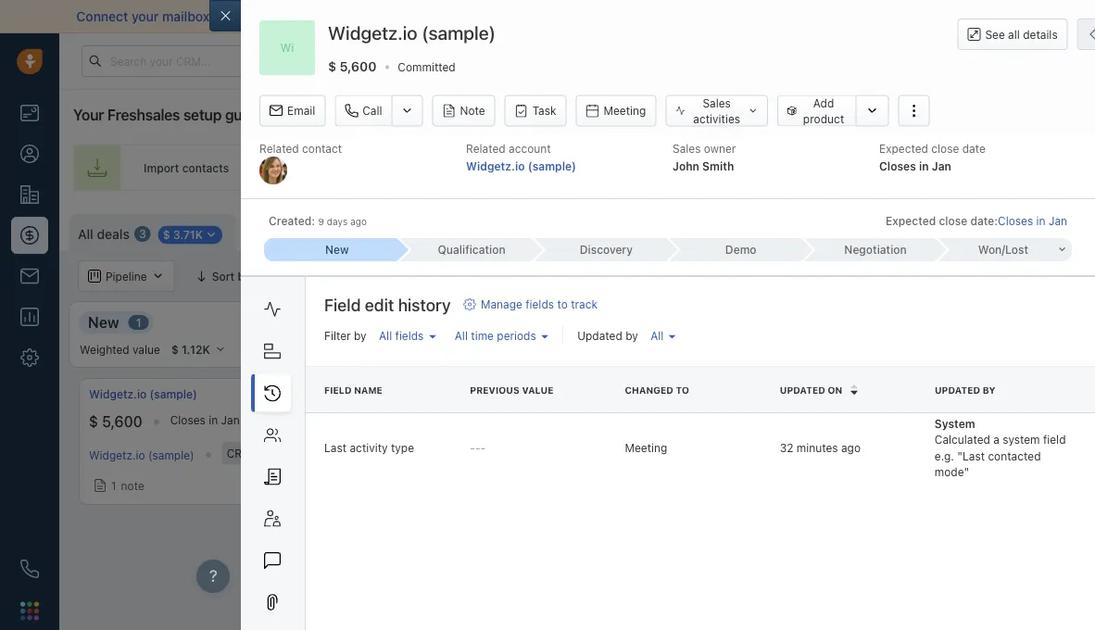 Task type: locate. For each thing, give the bounding box(es) containing it.
container_wx8msf4aqz5i3rn1 image
[[682, 160, 697, 175], [458, 270, 471, 283], [830, 270, 843, 283], [780, 400, 793, 413], [1066, 400, 1079, 413], [94, 479, 107, 492]]

to left start
[[922, 9, 934, 24]]

1 left filter
[[357, 270, 363, 283]]

1 vertical spatial close
[[940, 214, 968, 227]]

0 vertical spatial 1
[[357, 270, 363, 283]]

owners
[[521, 270, 560, 283]]

1 horizontal spatial by
[[626, 329, 639, 342]]

$ for widgetz.io (sample)
[[89, 413, 98, 431]]

widgetz.io (sample) link up closes in jan
[[89, 387, 197, 403]]

(sample) down the account
[[528, 159, 577, 172]]

0 vertical spatial 5,600
[[340, 59, 377, 74]]

close for date
[[932, 142, 960, 155]]

1 horizontal spatial sales
[[703, 96, 731, 109]]

all
[[78, 226, 93, 242], [478, 270, 492, 283], [651, 329, 664, 342], [379, 329, 392, 342], [455, 329, 468, 342]]

close left date:
[[940, 214, 968, 227]]

0 horizontal spatial updated by
[[578, 329, 639, 342]]

Search field
[[996, 261, 1089, 292]]

deal up manage
[[495, 270, 518, 283]]

by up a
[[983, 384, 997, 395]]

in
[[920, 159, 930, 172], [383, 161, 393, 174], [1037, 214, 1046, 227], [209, 414, 218, 427], [495, 414, 504, 427]]

sales up john
[[673, 142, 701, 155]]

(sample)
[[422, 22, 496, 44], [528, 159, 577, 172], [150, 388, 197, 401], [443, 388, 490, 401], [442, 447, 488, 460], [362, 447, 408, 460], [148, 449, 194, 462]]

widgetz.io (sample) up 'note'
[[89, 449, 194, 462]]

32 minutes ago
[[780, 441, 861, 454]]

qualification inside widgetz.io (sample) dialog
[[438, 243, 506, 256]]

wi
[[281, 41, 294, 54]]

0 horizontal spatial container_wx8msf4aqz5i3rn1 image
[[337, 270, 350, 283]]

1 horizontal spatial leads
[[854, 161, 883, 174]]

2 inc from the top
[[423, 447, 439, 460]]

1 horizontal spatial deal
[[822, 400, 845, 413]]

jan inside expected close date closes in jan
[[933, 159, 952, 172]]

widgetz.io (sample) link up 'note'
[[89, 449, 194, 462]]

0 horizontal spatial leads
[[440, 161, 469, 174]]

new down 'all deals' link
[[88, 313, 119, 331]]

deals left date:
[[926, 223, 955, 236]]

widgetz.io (sample) dialog
[[210, 0, 1096, 631]]

0 vertical spatial new
[[325, 243, 349, 256]]

fields for all
[[395, 329, 424, 342]]

in inside bring in website leads "link"
[[383, 161, 393, 174]]

0 vertical spatial close
[[932, 142, 960, 155]]

your up import deals button
[[900, 161, 923, 174]]

jan up crm
[[221, 414, 240, 427]]

so you don't have to start from scratch.
[[810, 9, 1052, 24]]

0 horizontal spatial new
[[88, 313, 119, 331]]

filter
[[366, 270, 391, 283]]

$ 100
[[390, 413, 429, 431]]

⌘
[[341, 226, 351, 239]]

acme inc (sample) up 100
[[390, 388, 490, 401]]

sales up activities in the top of the page
[[703, 96, 731, 109]]

1 horizontal spatial ago
[[842, 441, 861, 454]]

last activity type
[[325, 441, 414, 454]]

all left time
[[455, 329, 468, 342]]

container_wx8msf4aqz5i3rn1 image left quotas
[[830, 270, 843, 283]]

2 horizontal spatial deal
[[1055, 223, 1077, 236]]

close inside expected close date closes in jan
[[932, 142, 960, 155]]

1
[[357, 270, 363, 283], [136, 316, 141, 329], [111, 479, 116, 492]]

field up filter by
[[325, 295, 361, 315]]

history
[[398, 295, 451, 315]]

container_wx8msf4aqz5i3rn1 image inside quotas and forecasting link
[[830, 270, 843, 283]]

meeting down changed on the bottom right of the page
[[625, 441, 668, 454]]

1 vertical spatial acme inc (sample) link
[[390, 447, 488, 460]]

date:
[[971, 214, 999, 227]]

2 horizontal spatial $
[[390, 413, 400, 431]]

1 horizontal spatial updated by
[[935, 384, 997, 395]]

related down email button
[[260, 142, 299, 155]]

0 horizontal spatial team
[[651, 161, 678, 174]]

expected up route leads to your team
[[880, 142, 929, 155]]

0 vertical spatial deal
[[1055, 223, 1077, 236]]

0 vertical spatial widgetz.io (sample)
[[328, 22, 496, 44]]

add deal
[[1030, 223, 1077, 236], [797, 400, 845, 413]]

ago right "minutes"
[[842, 441, 861, 454]]

e.g.
[[935, 449, 955, 462]]

1 team from the left
[[651, 161, 678, 174]]

fields inside 'link'
[[395, 329, 424, 342]]

0 vertical spatial qualification
[[438, 243, 506, 256]]

all left 3
[[78, 226, 93, 242]]

1 acme inc (sample) from the top
[[390, 388, 490, 401]]

field
[[1044, 433, 1067, 446]]

all link
[[646, 325, 681, 347]]

1 horizontal spatial updated
[[780, 385, 826, 396]]

1 horizontal spatial $ 5,600
[[328, 59, 377, 74]]

in inside expected close date closes in jan
[[920, 159, 930, 172]]

fields down owners
[[526, 298, 554, 311]]

and right quotas
[[889, 270, 909, 283]]

container_wx8msf4aqz5i3rn1 image left settings
[[782, 223, 795, 236]]

1 horizontal spatial deals
[[926, 223, 955, 236]]

1 vertical spatial fields
[[395, 329, 424, 342]]

closes in nov
[[457, 414, 528, 427]]

0 vertical spatial acme inc (sample)
[[390, 388, 490, 401]]

ago inside created: 9 days ago
[[351, 216, 367, 227]]

see all details
[[986, 28, 1059, 41]]

0 horizontal spatial $
[[89, 413, 98, 431]]

all down "qualification" link
[[478, 270, 492, 283]]

1 vertical spatial import
[[888, 223, 923, 236]]

0 horizontal spatial $ 5,600
[[89, 413, 143, 431]]

route leads to your team link
[[749, 145, 987, 191]]

field left the name
[[325, 384, 352, 395]]

1 horizontal spatial add deal
[[1030, 223, 1077, 236]]

acme inc (sample)
[[390, 388, 490, 401], [390, 447, 488, 460]]

container_wx8msf4aqz5i3rn1 image inside the invite your team 'link'
[[682, 160, 697, 175]]

1 horizontal spatial related
[[466, 142, 506, 155]]

expected inside expected close date closes in jan
[[880, 142, 929, 155]]

2 horizontal spatial by
[[983, 384, 997, 395]]

jan
[[933, 159, 952, 172], [1050, 214, 1068, 227], [221, 414, 240, 427]]

discovery link
[[534, 238, 669, 261]]

and
[[363, 9, 386, 24], [889, 270, 909, 283]]

way
[[448, 9, 472, 24]]

container_wx8msf4aqz5i3rn1 image down "qualification" link
[[458, 270, 471, 283]]

discovery
[[580, 243, 633, 256]]

deal up search field at the top of page
[[1055, 223, 1077, 236]]

import deals group
[[863, 214, 996, 246]]

5,600 up 1 note
[[102, 413, 143, 431]]

0 vertical spatial field
[[325, 295, 361, 315]]

1 related from the left
[[260, 142, 299, 155]]

0 horizontal spatial ago
[[351, 216, 367, 227]]

2 vertical spatial widgetz.io (sample)
[[89, 449, 194, 462]]

1 horizontal spatial jan
[[933, 159, 952, 172]]

0 horizontal spatial deals
[[97, 226, 130, 242]]

import for import deals
[[888, 223, 923, 236]]

0 horizontal spatial by
[[354, 329, 367, 342]]

widgetz.io (sample) inside dialog
[[328, 22, 496, 44]]

1 horizontal spatial and
[[889, 270, 909, 283]]

all for time
[[455, 329, 468, 342]]

2 horizontal spatial your
[[900, 161, 923, 174]]

container_wx8msf4aqz5i3rn1 image for ad
[[1066, 400, 1079, 413]]

import
[[144, 161, 179, 174], [888, 223, 923, 236]]

0 vertical spatial acme inc (sample) link
[[390, 387, 490, 403]]

updated by up the system
[[935, 384, 997, 395]]

32
[[780, 441, 794, 454]]

deals for all
[[97, 226, 130, 242]]

0 vertical spatial fields
[[526, 298, 554, 311]]

fields down history
[[395, 329, 424, 342]]

5,600 up call button
[[340, 59, 377, 74]]

related down note
[[466, 142, 506, 155]]

container_wx8msf4aqz5i3rn1 image left smith
[[682, 160, 697, 175]]

qualification
[[438, 243, 506, 256], [389, 313, 477, 331]]

deal inside "button"
[[495, 270, 518, 283]]

jan for expected close date closes in jan
[[933, 159, 952, 172]]

0 vertical spatial add deal
[[1030, 223, 1077, 236]]

qualification down applied
[[389, 313, 477, 331]]

call button
[[335, 95, 392, 127]]

your inside the invite your team 'link'
[[624, 161, 648, 174]]

1 vertical spatial container_wx8msf4aqz5i3rn1 image
[[337, 270, 350, 283]]

0 vertical spatial meeting
[[604, 104, 647, 117]]

enable
[[390, 9, 431, 24]]

expected up negotiation
[[886, 214, 937, 227]]

in for closes in nov
[[495, 414, 504, 427]]

deals
[[926, 223, 955, 236], [97, 226, 130, 242]]

widgetz.io (sample) up closes in jan
[[89, 388, 197, 401]]

0 vertical spatial sales
[[703, 96, 731, 109]]

fields
[[526, 298, 554, 311], [395, 329, 424, 342]]

acme down $ 100
[[390, 447, 420, 460]]

(sample) down closes in nov at the bottom
[[442, 447, 488, 460]]

all time periods
[[455, 329, 537, 342]]

see
[[986, 28, 1006, 41]]

0 vertical spatial inc
[[424, 388, 440, 401]]

(sample) up committed on the left
[[422, 22, 496, 44]]

0 vertical spatial jan
[[933, 159, 952, 172]]

deal down on
[[822, 400, 845, 413]]

0 horizontal spatial sales
[[673, 142, 701, 155]]

$ 5,600 up call button
[[328, 59, 377, 74]]

quotas and forecasting
[[848, 270, 975, 283]]

0 vertical spatial acme
[[390, 388, 421, 401]]

note
[[121, 479, 144, 492]]

0 horizontal spatial add deal
[[797, 400, 845, 413]]

committed
[[398, 61, 456, 74]]

container_wx8msf4aqz5i3rn1 image left ad
[[1066, 400, 1079, 413]]

in for closes in jan
[[209, 414, 218, 427]]

import deals
[[888, 223, 955, 236]]

0 vertical spatial container_wx8msf4aqz5i3rn1 image
[[782, 223, 795, 236]]

field for field edit history
[[325, 295, 361, 315]]

container_wx8msf4aqz5i3rn1 image for 1
[[94, 479, 107, 492]]

1 vertical spatial ago
[[842, 441, 861, 454]]

updated up the system
[[935, 384, 981, 395]]

by right filter
[[354, 329, 367, 342]]

import up negotiation
[[888, 223, 923, 236]]

widgetz.io
[[328, 22, 418, 44], [466, 159, 525, 172], [89, 388, 147, 401], [89, 449, 145, 462]]

all deals 3
[[78, 226, 146, 242]]

activity
[[350, 441, 388, 454]]

container_wx8msf4aqz5i3rn1 image for quotas and forecasting
[[830, 270, 843, 283]]

leads right the website
[[440, 161, 469, 174]]

1 vertical spatial jan
[[1050, 214, 1068, 227]]

Search your CRM... text field
[[82, 45, 267, 77]]

expected for expected close date
[[880, 142, 929, 155]]

acme inc (sample) down 100
[[390, 447, 488, 460]]

deal for add deal button
[[1055, 223, 1077, 236]]

invite
[[592, 161, 621, 174]]

1 left 'note'
[[111, 479, 116, 492]]

1 vertical spatial inc
[[423, 447, 439, 460]]

changed
[[625, 384, 674, 395]]

1 field from the top
[[325, 295, 361, 315]]

0 horizontal spatial fields
[[395, 329, 424, 342]]

1 horizontal spatial your
[[624, 161, 648, 174]]

acme up $ 100
[[390, 388, 421, 401]]

new down ⌘
[[325, 243, 349, 256]]

inc up 100
[[424, 388, 440, 401]]

quotas and forecasting link
[[830, 261, 994, 292]]

$ 5,600 inside widgetz.io (sample) dialog
[[328, 59, 377, 74]]

team left smith
[[651, 161, 678, 174]]

0 vertical spatial $ 5,600
[[328, 59, 377, 74]]

widgetz.io inside related account widgetz.io (sample)
[[466, 159, 525, 172]]

sales inside sales owner john smith
[[673, 142, 701, 155]]

1 vertical spatial 5,600
[[102, 413, 143, 431]]

and left enable at the left
[[363, 9, 386, 24]]

5,600
[[340, 59, 377, 74], [102, 413, 143, 431]]

1 horizontal spatial $
[[328, 59, 337, 74]]

1 leads from the left
[[440, 161, 469, 174]]

import left the 'contacts'
[[144, 161, 179, 174]]

close image
[[1068, 12, 1077, 21]]

all inside 'link'
[[379, 329, 392, 342]]

route
[[820, 161, 851, 174]]

2 horizontal spatial 1
[[357, 270, 363, 283]]

acme inc (sample) link down 100
[[390, 447, 488, 460]]

leads right 'route'
[[854, 161, 883, 174]]

closes inside expected close date closes in jan
[[880, 159, 917, 172]]

inc right type
[[423, 447, 439, 460]]

updated down the "track"
[[578, 329, 623, 342]]

2 related from the left
[[466, 142, 506, 155]]

1 acme from the top
[[390, 388, 421, 401]]

add deal inside button
[[1030, 223, 1077, 236]]

minutes
[[797, 441, 839, 454]]

13 more... button
[[242, 220, 332, 246]]

acme inc (sample) link up 100
[[390, 387, 490, 403]]

$ 5,600 up 1 note
[[89, 413, 143, 431]]

1 vertical spatial add deal
[[797, 400, 845, 413]]

1 for 1 note
[[111, 479, 116, 492]]

1 vertical spatial new
[[88, 313, 119, 331]]

1 down 3
[[136, 316, 141, 329]]

import inside button
[[888, 223, 923, 236]]

calculated
[[935, 433, 991, 446]]

container_wx8msf4aqz5i3rn1 image
[[782, 223, 795, 236], [337, 270, 350, 283]]

email
[[287, 104, 315, 117]]

container_wx8msf4aqz5i3rn1 image left 1 note
[[94, 479, 107, 492]]

container_wx8msf4aqz5i3rn1 image down new link
[[337, 270, 350, 283]]

---
[[470, 441, 486, 454]]

all for fields
[[379, 329, 392, 342]]

demo link
[[669, 238, 803, 261]]

freshworks switcher image
[[20, 602, 39, 621]]

jan for expected close date: closes in jan
[[1050, 214, 1068, 227]]

periods
[[497, 329, 537, 342]]

qualification up all deal owners "button"
[[438, 243, 506, 256]]

deal
[[1055, 223, 1077, 236], [495, 270, 518, 283], [822, 400, 845, 413]]

ago
[[351, 216, 367, 227], [842, 441, 861, 454]]

call
[[363, 104, 383, 117]]

0 horizontal spatial your
[[132, 9, 159, 24]]

deals inside button
[[926, 223, 955, 236]]

sales activities button
[[666, 95, 778, 127], [666, 95, 769, 127]]

related for related contact
[[260, 142, 299, 155]]

close
[[932, 142, 960, 155], [940, 214, 968, 227]]

connect your mailbox link
[[76, 9, 213, 24]]

widgetz.io (sample) up committed on the left
[[328, 22, 496, 44]]

expected close date: closes in jan
[[886, 214, 1068, 227]]

1 horizontal spatial new
[[325, 243, 349, 256]]

2 field from the top
[[325, 384, 352, 395]]

1 vertical spatial acme inc (sample)
[[390, 447, 488, 460]]

0 horizontal spatial related
[[260, 142, 299, 155]]

mode"
[[935, 465, 970, 478]]

1 vertical spatial deal
[[495, 270, 518, 283]]

all down field edit history
[[379, 329, 392, 342]]

related inside related account widgetz.io (sample)
[[466, 142, 506, 155]]

your left mailbox
[[132, 9, 159, 24]]

all inside "button"
[[478, 270, 492, 283]]

note
[[460, 104, 486, 117]]

(sample) down closes in jan
[[148, 449, 194, 462]]

add deal down updated on
[[797, 400, 845, 413]]

close left the date
[[932, 142, 960, 155]]

$ for acme inc (sample)
[[390, 413, 400, 431]]

to right 'route'
[[886, 161, 897, 174]]

1 horizontal spatial 5,600
[[340, 59, 377, 74]]

1 horizontal spatial container_wx8msf4aqz5i3rn1 image
[[782, 223, 795, 236]]

add
[[814, 96, 835, 109], [1030, 223, 1052, 236], [797, 400, 819, 413]]

your right invite
[[624, 161, 648, 174]]

2 horizontal spatial jan
[[1050, 214, 1068, 227]]

0 vertical spatial and
[[363, 9, 386, 24]]

fields for manage
[[526, 298, 554, 311]]

to
[[213, 9, 226, 24], [922, 9, 934, 24], [886, 161, 897, 174], [558, 298, 568, 311], [676, 384, 690, 395]]

container_wx8msf4aqz5i3rn1 image down updated on
[[780, 400, 793, 413]]

1 vertical spatial expected
[[886, 214, 937, 227]]

1 filter applied button
[[325, 261, 446, 292]]

updated left on
[[780, 385, 826, 396]]

1 vertical spatial qualification
[[389, 313, 477, 331]]

updated by down the "track"
[[578, 329, 639, 342]]

widgetz.io (sample) link down the account
[[466, 159, 577, 172]]

jan up expected close date: closes in jan
[[933, 159, 952, 172]]

deal inside button
[[1055, 223, 1077, 236]]

0 horizontal spatial jan
[[221, 414, 240, 427]]

1 acme inc (sample) link from the top
[[390, 387, 490, 403]]

0 vertical spatial ago
[[351, 216, 367, 227]]

sales for sales owner john smith
[[673, 142, 701, 155]]

acme inside acme inc (sample) link
[[390, 388, 421, 401]]

details
[[1024, 28, 1059, 41]]

import inside "link"
[[144, 161, 179, 174]]

team inside "route leads to your team" link
[[926, 161, 953, 174]]

0 vertical spatial import
[[144, 161, 179, 174]]

phone image
[[20, 560, 39, 579]]

1 vertical spatial field
[[325, 384, 352, 395]]

2 team from the left
[[926, 161, 953, 174]]

bring
[[352, 161, 380, 174]]

1 inside button
[[357, 270, 363, 283]]

close for date:
[[940, 214, 968, 227]]

improve
[[229, 9, 278, 24]]

deals left 3
[[97, 226, 130, 242]]

0 horizontal spatial and
[[363, 9, 386, 24]]

invite your team link
[[521, 145, 731, 191]]

add deal up search field at the top of page
[[1030, 223, 1077, 236]]

applied
[[394, 270, 434, 283]]

your inside "route leads to your team" link
[[900, 161, 923, 174]]

1 vertical spatial acme
[[390, 447, 420, 460]]

import for import contacts
[[144, 161, 179, 174]]

meeting up the invite your team 'link'
[[604, 104, 647, 117]]

jan up search field at the top of page
[[1050, 214, 1068, 227]]

all inside button
[[455, 329, 468, 342]]

to left the "track"
[[558, 298, 568, 311]]

1 horizontal spatial 1
[[136, 316, 141, 329]]

0 horizontal spatial deal
[[495, 270, 518, 283]]

team up import deals group
[[926, 161, 953, 174]]

ago right the 'days' at top left
[[351, 216, 367, 227]]

0 vertical spatial expected
[[880, 142, 929, 155]]

1 vertical spatial add
[[1030, 223, 1052, 236]]

by left all link
[[626, 329, 639, 342]]

sales inside sales activities
[[703, 96, 731, 109]]

1 inc from the top
[[424, 388, 440, 401]]

leads
[[440, 161, 469, 174], [854, 161, 883, 174]]

1 horizontal spatial team
[[926, 161, 953, 174]]

by for all link
[[626, 329, 639, 342]]

0 vertical spatial add
[[814, 96, 835, 109]]

0 horizontal spatial 1
[[111, 479, 116, 492]]

1 vertical spatial $ 5,600
[[89, 413, 143, 431]]



Task type: describe. For each thing, give the bounding box(es) containing it.
2 horizontal spatial updated
[[935, 384, 981, 395]]

container_wx8msf4aqz5i3rn1 image inside 1 filter applied button
[[337, 270, 350, 283]]

(sample) down $ 100
[[362, 447, 408, 460]]

date
[[963, 142, 986, 155]]

scratch.
[[1002, 9, 1052, 24]]

o
[[354, 226, 363, 239]]

(sample) inside related account widgetz.io (sample)
[[528, 159, 577, 172]]

1 vertical spatial widgetz.io (sample) link
[[89, 387, 197, 403]]

13 more...
[[268, 226, 321, 239]]

2 vertical spatial deal
[[822, 400, 845, 413]]

import deals button
[[863, 214, 964, 246]]

email button
[[260, 95, 326, 127]]

all deal owners
[[478, 270, 560, 283]]

related for related account widgetz.io (sample)
[[466, 142, 506, 155]]

import contacts
[[144, 161, 229, 174]]

1 vertical spatial and
[[889, 270, 909, 283]]

your for mailbox
[[132, 9, 159, 24]]

invite your team
[[592, 161, 678, 174]]

9
[[318, 216, 324, 227]]

in for bring in website leads
[[383, 161, 393, 174]]

edit
[[365, 295, 394, 315]]

meeting inside meeting 'button'
[[604, 104, 647, 117]]

(sample) up closes in nov at the bottom
[[443, 388, 490, 401]]

track
[[571, 298, 598, 311]]

0 vertical spatial widgetz.io (sample) link
[[466, 159, 577, 172]]

add inside add product
[[814, 96, 835, 109]]

2 leads from the left
[[854, 161, 883, 174]]

deal for all deal owners "button"
[[495, 270, 518, 283]]

2 vertical spatial jan
[[221, 414, 240, 427]]

0 horizontal spatial updated
[[578, 329, 623, 342]]

container_wx8msf4aqz5i3rn1 image inside settings popup button
[[782, 223, 795, 236]]

all up the changed to
[[651, 329, 664, 342]]

expected close date closes in jan
[[880, 142, 986, 172]]

contacted
[[989, 449, 1042, 462]]

monthly
[[316, 447, 359, 460]]

by for all fields 'link'
[[354, 329, 367, 342]]

name
[[354, 384, 383, 395]]

plan
[[291, 447, 313, 460]]

add deal button
[[1005, 214, 1087, 246]]

product
[[804, 112, 845, 125]]

all fields link
[[375, 325, 441, 347]]

won
[[979, 243, 1003, 256]]

(sample) up closes in jan
[[150, 388, 197, 401]]

updated on
[[780, 385, 843, 396]]

website
[[396, 161, 437, 174]]

1 vertical spatial updated by
[[935, 384, 997, 395]]

2 vertical spatial add
[[797, 400, 819, 413]]

meeting button
[[576, 95, 657, 127]]

all deal owners button
[[446, 261, 572, 292]]

last
[[325, 441, 347, 454]]

owner
[[705, 142, 737, 155]]

2-
[[434, 9, 448, 24]]

to right changed on the bottom right of the page
[[676, 384, 690, 395]]

so
[[810, 9, 825, 24]]

2 acme from the top
[[390, 447, 420, 460]]

negotiation link
[[803, 238, 938, 261]]

add product
[[804, 96, 845, 125]]

field for field name
[[325, 384, 352, 395]]

manage fields to track
[[481, 298, 598, 311]]

system
[[1004, 433, 1041, 446]]

activities
[[694, 112, 741, 125]]

2 acme inc (sample) link from the top
[[390, 447, 488, 460]]

filter by
[[325, 329, 367, 342]]

connect your mailbox to improve deliverability and enable 2-way sync of email conversations.
[[76, 9, 649, 24]]

settings
[[799, 223, 844, 236]]

new inside widgetz.io (sample) dialog
[[325, 243, 349, 256]]

"last
[[958, 449, 986, 462]]

all for deal
[[478, 270, 492, 283]]

more...
[[284, 226, 321, 239]]

guide
[[225, 106, 263, 124]]

leads inside "link"
[[440, 161, 469, 174]]

created:
[[269, 214, 315, 227]]

team inside the invite your team 'link'
[[651, 161, 678, 174]]

closes in jan link
[[999, 213, 1068, 229]]

days
[[327, 216, 348, 227]]

mailbox
[[162, 9, 210, 24]]

type
[[391, 441, 414, 454]]

system
[[935, 417, 976, 430]]

quotas
[[848, 270, 886, 283]]

crm
[[227, 447, 252, 460]]

1 vertical spatial meeting
[[625, 441, 668, 454]]

container_wx8msf4aqz5i3rn1 image for add deal
[[780, 400, 793, 413]]

freshsales
[[107, 106, 180, 124]]

related account widgetz.io (sample)
[[466, 142, 577, 172]]

filter
[[325, 329, 351, 342]]

john
[[673, 159, 700, 172]]

import contacts link
[[73, 145, 263, 191]]

expected for expected close date:
[[886, 214, 937, 227]]

0 horizontal spatial 5,600
[[102, 413, 143, 431]]

all for deals
[[78, 226, 93, 242]]

a
[[994, 433, 1000, 446]]

manage
[[481, 298, 523, 311]]

1 for 1
[[136, 316, 141, 329]]

qualification link
[[399, 238, 534, 261]]

phone element
[[11, 551, 48, 588]]

1 for 1 filter applied
[[357, 270, 363, 283]]

bring in website leads link
[[281, 145, 502, 191]]

add product button
[[778, 95, 856, 127]]

have
[[889, 9, 918, 24]]

contacts
[[182, 161, 229, 174]]

created: 9 days ago
[[269, 214, 367, 227]]

your for team
[[624, 161, 648, 174]]

5,600 inside widgetz.io (sample) dialog
[[340, 59, 377, 74]]

2 acme inc (sample) from the top
[[390, 447, 488, 460]]

crm - gold plan monthly (sample)
[[227, 447, 408, 460]]

1 vertical spatial widgetz.io (sample)
[[89, 388, 197, 401]]

$ inside widgetz.io (sample) dialog
[[328, 59, 337, 74]]

task button
[[505, 95, 567, 127]]

deals for import
[[926, 223, 955, 236]]

deliverability
[[282, 9, 360, 24]]

sales for sales activities
[[703, 96, 731, 109]]

note button
[[433, 95, 496, 127]]

field name
[[325, 384, 383, 395]]

from
[[970, 9, 999, 24]]

2 vertical spatial widgetz.io (sample) link
[[89, 449, 194, 462]]

sync
[[475, 9, 504, 24]]

email
[[523, 9, 556, 24]]

nov
[[508, 414, 528, 427]]

route leads to your team
[[820, 161, 953, 174]]

connect
[[76, 9, 128, 24]]

container_wx8msf4aqz5i3rn1 image inside all deal owners "button"
[[458, 270, 471, 283]]

to right mailbox
[[213, 9, 226, 24]]

of
[[508, 9, 520, 24]]

see all details button
[[958, 19, 1069, 50]]

your freshsales setup guide
[[73, 106, 263, 124]]

previous value
[[470, 384, 554, 395]]

0 vertical spatial updated by
[[578, 329, 639, 342]]

⌘ o
[[341, 226, 363, 239]]



Task type: vqa. For each thing, say whether or not it's contained in the screenshot.
Customize overview
no



